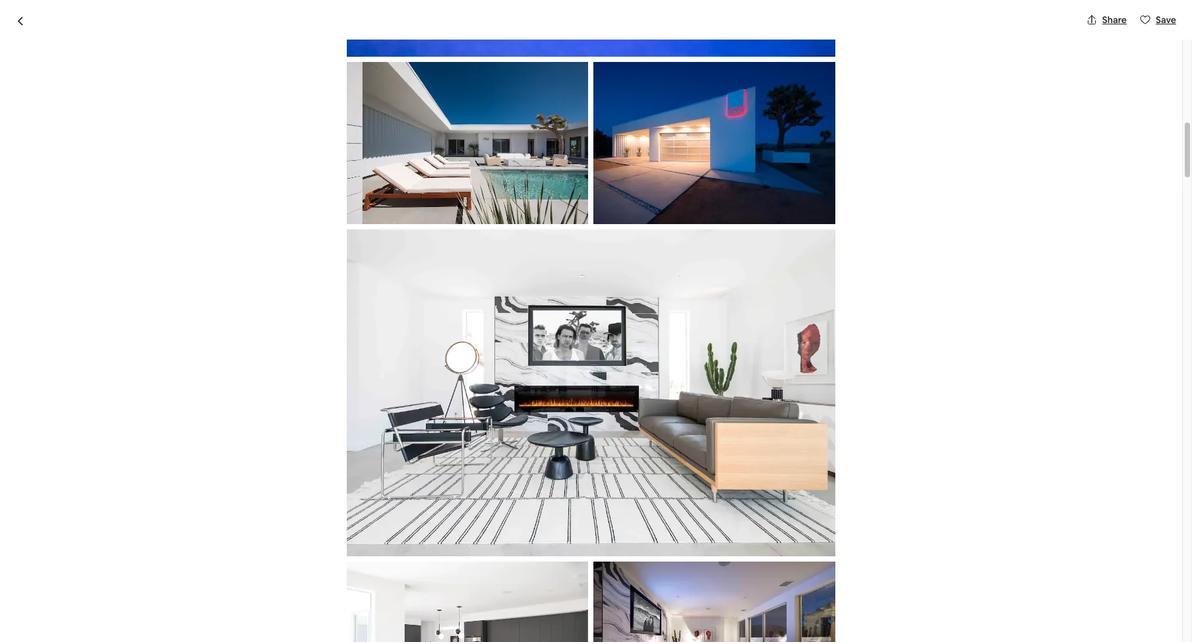 Task type: vqa. For each thing, say whether or not it's contained in the screenshot.
SOMEWHERE MANAGEMENT IS A SUPERHOST. LEARN MORE ABOUT SOMEWHERE MANAGEMENT. image
yes



Task type: locate. For each thing, give the bounding box(es) containing it.
1 vertical spatial of
[[874, 600, 884, 614]]

house
[[233, 561, 264, 575]]

well-
[[361, 428, 381, 440]]

swim
[[554, 592, 580, 606]]

last
[[731, 614, 748, 627]]

comfortable,
[[280, 592, 343, 606]]

are
[[851, 587, 866, 601], [306, 624, 322, 638]]

1 vertical spatial or
[[298, 608, 308, 622]]

dialog
[[0, 0, 1192, 642]]

yet down maintaining
[[262, 592, 278, 606]]

minimal
[[222, 592, 260, 606]]

1 horizontal spatial yet
[[877, 527, 891, 539]]

that's
[[335, 428, 359, 440]]

amenity
[[398, 592, 437, 606]]

tub.restaurants,
[[511, 608, 590, 622]]

0 vertical spatial are
[[851, 587, 866, 601]]

1 horizontal spatial are
[[851, 587, 866, 601]]

and right shops,
[[626, 608, 644, 622]]

0 horizontal spatial of
[[362, 577, 373, 590]]

garage and entrance image
[[594, 62, 836, 224], [594, 62, 836, 224]]

1 horizontal spatial and
[[626, 608, 644, 622]]

whether
[[441, 577, 481, 590]]

2 baths
[[375, 359, 411, 373]]

1 vertical spatial are
[[306, 624, 322, 638]]

1 horizontal spatial a
[[337, 624, 342, 638]]

courtyard
[[222, 608, 272, 622]]

dedicated workspace a room with wifi that's well-suited for working.
[[264, 411, 460, 440]]

hours
[[382, 501, 410, 515]]

baths
[[383, 359, 411, 373]]

minute
[[383, 624, 417, 638]]

1 horizontal spatial is
[[608, 577, 616, 590]]

for
[[409, 428, 421, 440], [351, 501, 365, 515]]

a right all
[[337, 624, 342, 638]]

free
[[264, 501, 286, 515]]

or left out.
[[523, 577, 533, 590]]

architecture
[[359, 561, 421, 575]]

yet inside 'c-house is a modern desert architecture work, situated in a residential neighborhood while maintaining the feeling of cool isolation whether indoors or out. the decor is minimal yet comfortable, with every amenity and detail kept in mind. swim laps in the courtyard pool or relax with the jets on in the in-ground hot tub.restaurants, shops, and the national park are all a short 8-minute drive away.'
[[262, 592, 278, 606]]

your dates are $920 less than the avg. nightly rate of the last 60 days.
[[731, 587, 903, 627]]

0 horizontal spatial for
[[351, 501, 365, 515]]

a up 'indoors'
[[505, 561, 510, 575]]

in
[[329, 473, 337, 485], [494, 561, 502, 575], [514, 592, 523, 606], [604, 592, 613, 606], [413, 608, 421, 622]]

with down feeling
[[345, 592, 366, 606]]

hot
[[492, 608, 508, 622]]

or
[[523, 577, 533, 590], [298, 608, 308, 622]]

every
[[369, 592, 396, 606]]

a up maintaining
[[276, 561, 282, 575]]

in right yourself
[[329, 473, 337, 485]]

for left 48
[[351, 501, 365, 515]]

the up short
[[360, 608, 376, 622]]

pool and spa at courtyard image
[[347, 0, 836, 57], [347, 0, 836, 57], [781, 0, 961, 145]]

with inside dedicated workspace a room with wifi that's well-suited for working.
[[297, 428, 316, 440]]

0 vertical spatial or
[[523, 577, 533, 590]]

neighborhood
[[565, 561, 634, 575]]

0 horizontal spatial is
[[267, 561, 274, 575]]

for right suited
[[409, 428, 421, 440]]

courtyard pool and lounge chairs area image
[[347, 62, 589, 224], [347, 62, 589, 224], [781, 150, 961, 316]]

the left avg. in the right of the page
[[776, 600, 792, 614]]

and up in-
[[440, 592, 458, 606]]

shops,
[[592, 608, 623, 622]]

lower price.
[[731, 587, 792, 601]]

modern
[[284, 561, 323, 575]]

rate
[[852, 600, 871, 614]]

0 vertical spatial is
[[267, 561, 274, 575]]

desert
[[325, 561, 357, 575]]

away.
[[446, 624, 473, 638]]

1 vertical spatial for
[[351, 501, 365, 515]]

$4,480 $3,560 total before taxes
[[731, 354, 827, 385]]

is down neighborhood
[[608, 577, 616, 590]]

of right rate
[[874, 600, 884, 614]]

room
[[273, 428, 295, 440]]

0 horizontal spatial and
[[440, 592, 458, 606]]

for inside dedicated workspace a room with wifi that's well-suited for working.
[[409, 428, 421, 440]]

all
[[324, 624, 334, 638]]

living room image
[[594, 562, 836, 642], [594, 562, 836, 642]]

c-house, pool+spa in joshua tree image 1 image
[[222, 0, 591, 316]]

cool
[[375, 577, 396, 590]]

is up maintaining
[[267, 561, 274, 575]]

living room equipment 75 inch tv and fireplace image
[[347, 229, 836, 557], [347, 229, 836, 557]]

be
[[827, 527, 838, 539]]

0 vertical spatial for
[[409, 428, 421, 440]]

jets
[[378, 608, 396, 622]]

somewhere management is a superhost. learn more about somewhere management. image
[[616, 337, 653, 374], [616, 337, 653, 374]]

than
[[751, 600, 773, 614]]

of left "cool"
[[362, 577, 373, 590]]

lower
[[731, 587, 761, 601]]

0 horizontal spatial are
[[306, 624, 322, 638]]

entire home hosted by somewhere management
[[222, 337, 554, 355]]

are left all
[[306, 624, 322, 638]]

1 horizontal spatial for
[[409, 428, 421, 440]]

park
[[283, 624, 304, 638]]

charged
[[840, 527, 875, 539]]

1 vertical spatial is
[[608, 577, 616, 590]]

the up comfortable,
[[308, 577, 325, 590]]

days.
[[765, 614, 790, 627]]

yourself
[[293, 473, 327, 485]]

0 horizontal spatial yet
[[262, 592, 278, 606]]

the
[[359, 473, 374, 485], [308, 577, 325, 590], [615, 592, 631, 606], [776, 600, 792, 614], [886, 600, 903, 614], [360, 608, 376, 622], [423, 608, 440, 622], [222, 624, 238, 638]]

the right rate
[[886, 600, 903, 614]]

the up shops,
[[615, 592, 631, 606]]

with left wifi
[[297, 428, 316, 440]]

won't
[[801, 527, 825, 539]]

by
[[358, 337, 375, 355]]

1 horizontal spatial of
[[874, 600, 884, 614]]

wifi
[[318, 428, 333, 440]]

1 vertical spatial and
[[626, 608, 644, 622]]

share button
[[1081, 9, 1132, 31]]

nightly
[[817, 600, 849, 614]]

0 vertical spatial of
[[362, 577, 373, 590]]

are left the $920
[[851, 587, 866, 601]]

work,
[[423, 561, 450, 575]]

feeling
[[327, 577, 360, 590]]

a
[[276, 561, 282, 575], [505, 561, 510, 575], [337, 624, 342, 638]]

1 horizontal spatial or
[[523, 577, 533, 590]]

$920
[[868, 587, 893, 601]]

are inside 'c-house is a modern desert architecture work, situated in a residential neighborhood while maintaining the feeling of cool isolation whether indoors or out. the decor is minimal yet comfortable, with every amenity and detail kept in mind. swim laps in the courtyard pool or relax with the jets on in the in-ground hot tub.restaurants, shops, and the national park are all a short 8-minute drive away.'
[[306, 624, 322, 638]]

beds
[[344, 359, 368, 373]]

1 vertical spatial yet
[[262, 592, 278, 606]]

is
[[267, 561, 274, 575], [608, 577, 616, 590]]

yet right charged
[[877, 527, 891, 539]]

the down courtyard
[[222, 624, 238, 638]]

spa and pool image
[[596, 150, 776, 316]]

listing image 8 image
[[347, 562, 589, 642], [347, 562, 589, 642]]

mind.
[[525, 592, 552, 606]]

or down comfortable,
[[298, 608, 308, 622]]



Task type: describe. For each thing, give the bounding box(es) containing it.
while
[[222, 577, 247, 590]]

suited
[[381, 428, 407, 440]]

home
[[265, 337, 304, 355]]

3 beds
[[335, 359, 368, 373]]

less
[[731, 600, 749, 614]]

dialog containing share
[[0, 0, 1192, 642]]

price.
[[764, 587, 792, 601]]

share
[[1102, 14, 1127, 26]]

the left keypad.
[[359, 473, 374, 485]]

with up short
[[336, 608, 357, 622]]

the up drive
[[423, 608, 440, 622]]

free cancellation for 48 hours
[[264, 501, 410, 515]]

of inside 'c-house is a modern desert architecture work, situated in a residential neighborhood while maintaining the feeling of cool isolation whether indoors or out. the decor is minimal yet comfortable, with every amenity and detail kept in mind. swim laps in the courtyard pool or relax with the jets on in the in-ground hot tub.restaurants, shops, and the national park are all a short 8-minute drive away.'
[[362, 577, 373, 590]]

indoors
[[484, 577, 520, 590]]

0 vertical spatial and
[[440, 592, 458, 606]]

in-
[[442, 608, 454, 622]]

isolation
[[398, 577, 438, 590]]

you won't be charged yet
[[783, 527, 891, 539]]

national
[[241, 624, 281, 638]]

60
[[750, 614, 763, 627]]

in right kept
[[514, 592, 523, 606]]

maintaining
[[249, 577, 306, 590]]

in right on
[[413, 608, 421, 622]]

residential
[[513, 561, 563, 575]]

kept
[[490, 592, 512, 606]]

workspace
[[318, 411, 373, 425]]

reserve button
[[731, 485, 943, 517]]

situated
[[452, 561, 492, 575]]

total
[[731, 373, 752, 385]]

taxes
[[784, 373, 807, 385]]

working.
[[423, 428, 460, 440]]

in up 'indoors'
[[494, 561, 502, 575]]

keypad.
[[376, 473, 409, 485]]

3
[[335, 359, 341, 373]]

a
[[264, 428, 271, 440]]

0 horizontal spatial or
[[298, 608, 308, 622]]

8-
[[373, 624, 383, 638]]

drive
[[419, 624, 444, 638]]

of inside your dates are $920 less than the avg. nightly rate of the last 60 days.
[[874, 600, 884, 614]]

11/24/2023 button
[[731, 401, 943, 437]]

short
[[345, 624, 370, 638]]

you
[[783, 527, 799, 539]]

somewhere management
[[378, 337, 554, 355]]

0 horizontal spatial a
[[276, 561, 282, 575]]

dates
[[821, 587, 848, 601]]

cancellation
[[288, 501, 349, 515]]

c-house is a modern desert architecture work, situated in a residential neighborhood while maintaining the feeling of cool isolation whether indoors or out. the decor is minimal yet comfortable, with every amenity and detail kept in mind. swim laps in the courtyard pool or relax with the jets on in the in-ground hot tub.restaurants, shops, and the national park are all a short 8-minute drive away.
[[222, 561, 646, 638]]

detail
[[460, 592, 487, 606]]

$3,560
[[781, 354, 827, 372]]

decor
[[578, 577, 606, 590]]

laps
[[583, 592, 602, 606]]

reserve
[[817, 494, 857, 507]]

pool
[[274, 608, 296, 622]]

c-house, pool+spa in joshua tree image 2 image
[[596, 0, 776, 145]]

your
[[797, 587, 819, 601]]

avg.
[[794, 600, 814, 614]]

dedicated
[[264, 411, 316, 425]]

hosted
[[307, 337, 355, 355]]

check
[[264, 473, 291, 485]]

in up shops,
[[604, 592, 613, 606]]

save button
[[1135, 9, 1182, 31]]

relax
[[311, 608, 334, 622]]

$4,480
[[731, 354, 778, 372]]

on
[[398, 608, 410, 622]]

2 horizontal spatial a
[[505, 561, 510, 575]]

c-
[[222, 561, 233, 575]]

0 vertical spatial yet
[[877, 527, 891, 539]]

out.
[[535, 577, 554, 590]]

check yourself in with the keypad.
[[264, 473, 409, 485]]

before
[[754, 373, 782, 385]]

ground
[[454, 608, 490, 622]]

are inside your dates are $920 less than the avg. nightly rate of the last 60 days.
[[851, 587, 866, 601]]

11/24/2023
[[739, 418, 785, 430]]

entire
[[222, 337, 262, 355]]

48
[[368, 501, 380, 515]]

with up free cancellation for 48 hours
[[339, 473, 357, 485]]

save
[[1156, 14, 1177, 26]]



